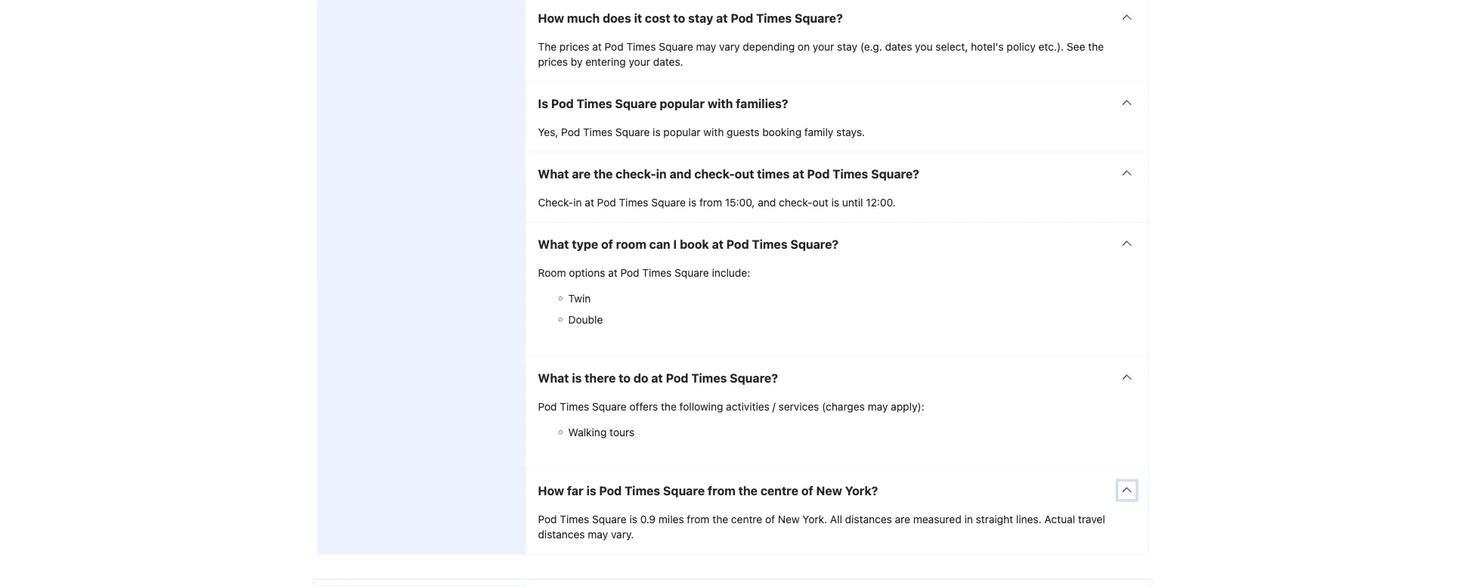Task type: describe. For each thing, give the bounding box(es) containing it.
times up following
[[692, 371, 727, 385]]

of for miles
[[766, 513, 775, 526]]

2 horizontal spatial may
[[868, 400, 888, 413]]

what for what type of room can i book at pod times square?
[[538, 237, 569, 251]]

stays.
[[837, 126, 865, 138]]

/
[[773, 400, 776, 413]]

1 vertical spatial your
[[629, 55, 651, 68]]

apply):
[[891, 400, 925, 413]]

0 vertical spatial from
[[700, 196, 722, 209]]

room
[[538, 267, 566, 279]]

you
[[915, 40, 933, 53]]

and inside what are the check-in and check-out times at pod times square? dropdown button
[[670, 167, 692, 181]]

is inside pod times square is 0.9 miles from the centre of new york. all distances are measured in straight lines. actual travel distances may vary.
[[630, 513, 638, 526]]

in inside what are the check-in and check-out times at pod times square? dropdown button
[[656, 167, 667, 181]]

yes,
[[538, 126, 559, 138]]

york?
[[845, 484, 878, 498]]

1 vertical spatial out
[[813, 196, 829, 209]]

is
[[538, 96, 548, 111]]

what type of room can i book at pod times square?
[[538, 237, 839, 251]]

entering
[[586, 55, 626, 68]]

square inside "dropdown button"
[[615, 96, 657, 111]]

new for york.
[[778, 513, 800, 526]]

1 horizontal spatial your
[[813, 40, 835, 53]]

until
[[843, 196, 863, 209]]

type
[[572, 237, 599, 251]]

square? up on
[[795, 11, 843, 25]]

options
[[569, 267, 606, 279]]

dates
[[885, 40, 913, 53]]

see
[[1067, 40, 1086, 53]]

1 horizontal spatial check-
[[695, 167, 735, 181]]

by
[[571, 55, 583, 68]]

0 horizontal spatial check-
[[616, 167, 656, 181]]

1 vertical spatial prices
[[538, 55, 568, 68]]

check-in at pod times square is from 15:00, and check-out is until 12:00.
[[538, 196, 896, 209]]

services
[[779, 400, 819, 413]]

pod times square is 0.9 miles from the centre of new york. all distances are measured in straight lines. actual travel distances may vary.
[[538, 513, 1106, 541]]

yes, pod times square is popular with guests booking family stays.
[[538, 126, 865, 138]]

1 vertical spatial popular
[[664, 126, 701, 138]]

are inside pod times square is 0.9 miles from the centre of new york. all distances are measured in straight lines. actual travel distances may vary.
[[895, 513, 911, 526]]

pod inside the prices at pod times square may vary depending on your stay (e.g. dates you select, hotel's policy etc.). see the prices by entering your dates.
[[605, 40, 624, 53]]

straight
[[976, 513, 1014, 526]]

walking
[[568, 426, 607, 439]]

times up depending
[[757, 11, 792, 25]]

square inside dropdown button
[[663, 484, 705, 498]]

following
[[680, 400, 724, 413]]

can
[[650, 237, 671, 251]]

0 horizontal spatial distances
[[538, 528, 585, 541]]

square down is pod times square popular with families?
[[616, 126, 650, 138]]

out inside dropdown button
[[735, 167, 754, 181]]

hotel's
[[971, 40, 1004, 53]]

times up room
[[619, 196, 649, 209]]

is left there
[[572, 371, 582, 385]]

12:00.
[[866, 196, 896, 209]]

dates.
[[653, 55, 684, 68]]

0.9
[[641, 513, 656, 526]]

activities
[[726, 400, 770, 413]]

square? down what are the check-in and check-out times at pod times square? dropdown button
[[791, 237, 839, 251]]

centre for york?
[[761, 484, 799, 498]]

how far is pod times square from the centre of new york?
[[538, 484, 878, 498]]

from for square
[[708, 484, 736, 498]]

of for square
[[802, 484, 814, 498]]

at right times
[[793, 167, 805, 181]]

square up 'walking tours'
[[592, 400, 627, 413]]

from for miles
[[687, 513, 710, 526]]

all
[[830, 513, 843, 526]]

the
[[538, 40, 557, 53]]

1 horizontal spatial and
[[758, 196, 776, 209]]

at right book
[[712, 237, 724, 251]]

are inside dropdown button
[[572, 167, 591, 181]]

families?
[[736, 96, 789, 111]]

what for what are the check-in and check-out times at pod times square?
[[538, 167, 569, 181]]

with inside "dropdown button"
[[708, 96, 733, 111]]

at right check- in the left of the page
[[585, 196, 595, 209]]

on
[[798, 40, 810, 53]]

times inside "dropdown button"
[[577, 96, 612, 111]]

times
[[757, 167, 790, 181]]

offers
[[630, 400, 658, 413]]

actual
[[1045, 513, 1076, 526]]

times down 15:00,
[[752, 237, 788, 251]]

how much does it cost to stay at pod times square? button
[[526, 0, 1149, 39]]

is up book
[[689, 196, 697, 209]]

pod times square offers the following activities / services (charges may apply):
[[538, 400, 925, 413]]

accordion control element
[[525, 0, 1149, 555]]

centre for york.
[[731, 513, 763, 526]]

is pod times square popular with families? button
[[526, 82, 1149, 125]]

at right options
[[608, 267, 618, 279]]

at up 'vary'
[[716, 11, 728, 25]]

vary
[[720, 40, 740, 53]]

what are the check-in and check-out times at pod times square? button
[[526, 153, 1149, 195]]

select,
[[936, 40, 969, 53]]

is down is pod times square popular with families?
[[653, 126, 661, 138]]

square inside pod times square is 0.9 miles from the centre of new york. all distances are measured in straight lines. actual travel distances may vary.
[[592, 513, 627, 526]]

do
[[634, 371, 649, 385]]

0 horizontal spatial in
[[574, 196, 582, 209]]

check-
[[538, 196, 574, 209]]

2 horizontal spatial check-
[[779, 196, 813, 209]]



Task type: vqa. For each thing, say whether or not it's contained in the screenshot.
the your
yes



Task type: locate. For each thing, give the bounding box(es) containing it.
from inside pod times square is 0.9 miles from the centre of new york. all distances are measured in straight lines. actual travel distances may vary.
[[687, 513, 710, 526]]

are
[[572, 167, 591, 181], [895, 513, 911, 526]]

times down far
[[560, 513, 590, 526]]

pod
[[731, 11, 754, 25], [605, 40, 624, 53], [551, 96, 574, 111], [561, 126, 580, 138], [808, 167, 830, 181], [597, 196, 616, 209], [727, 237, 749, 251], [621, 267, 640, 279], [666, 371, 689, 385], [538, 400, 557, 413], [599, 484, 622, 498], [538, 513, 557, 526]]

1 horizontal spatial in
[[656, 167, 667, 181]]

what is there to do at pod times square?
[[538, 371, 778, 385]]

twin
[[568, 292, 591, 305]]

what type of room can i book at pod times square? button
[[526, 223, 1149, 265]]

1 vertical spatial distances
[[538, 528, 585, 541]]

1 horizontal spatial new
[[817, 484, 843, 498]]

may
[[696, 40, 717, 53], [868, 400, 888, 413], [588, 528, 608, 541]]

how inside dropdown button
[[538, 484, 564, 498]]

vary.
[[611, 528, 634, 541]]

travel
[[1079, 513, 1106, 526]]

1 how from the top
[[538, 11, 564, 25]]

0 vertical spatial out
[[735, 167, 754, 181]]

0 vertical spatial may
[[696, 40, 717, 53]]

what is there to do at pod times square? button
[[526, 357, 1149, 399]]

1 horizontal spatial may
[[696, 40, 717, 53]]

to left do
[[619, 371, 631, 385]]

times
[[757, 11, 792, 25], [627, 40, 656, 53], [577, 96, 612, 111], [583, 126, 613, 138], [833, 167, 869, 181], [619, 196, 649, 209], [752, 237, 788, 251], [643, 267, 672, 279], [692, 371, 727, 385], [560, 400, 590, 413], [625, 484, 661, 498], [560, 513, 590, 526]]

times up walking
[[560, 400, 590, 413]]

times down it
[[627, 40, 656, 53]]

is right far
[[587, 484, 597, 498]]

are up check- in the left of the page
[[572, 167, 591, 181]]

it
[[634, 11, 642, 25]]

1 horizontal spatial to
[[674, 11, 686, 25]]

policy
[[1007, 40, 1036, 53]]

measured
[[914, 513, 962, 526]]

book
[[680, 237, 709, 251]]

from inside dropdown button
[[708, 484, 736, 498]]

how far is pod times square from the centre of new york? button
[[526, 470, 1149, 512]]

2 vertical spatial from
[[687, 513, 710, 526]]

room options at pod times square include:
[[538, 267, 751, 279]]

3 what from the top
[[538, 371, 569, 385]]

with left guests
[[704, 126, 724, 138]]

1 horizontal spatial out
[[813, 196, 829, 209]]

york.
[[803, 513, 828, 526]]

of
[[601, 237, 613, 251], [802, 484, 814, 498], [766, 513, 775, 526]]

1 vertical spatial with
[[704, 126, 724, 138]]

square up dates.
[[659, 40, 694, 53]]

popular down is pod times square popular with families?
[[664, 126, 701, 138]]

at right do
[[652, 371, 663, 385]]

popular up yes, pod times square is popular with guests booking family stays.
[[660, 96, 705, 111]]

out up 15:00,
[[735, 167, 754, 181]]

square?
[[795, 11, 843, 25], [872, 167, 920, 181], [791, 237, 839, 251], [730, 371, 778, 385]]

may inside pod times square is 0.9 miles from the centre of new york. all distances are measured in straight lines. actual travel distances may vary.
[[588, 528, 608, 541]]

0 vertical spatial what
[[538, 167, 569, 181]]

prices
[[560, 40, 590, 53], [538, 55, 568, 68]]

how left far
[[538, 484, 564, 498]]

0 horizontal spatial your
[[629, 55, 651, 68]]

may inside the prices at pod times square may vary depending on your stay (e.g. dates you select, hotel's policy etc.). see the prices by entering your dates.
[[696, 40, 717, 53]]

may left 'vary'
[[696, 40, 717, 53]]

how for how much does it cost to stay at pod times square?
[[538, 11, 564, 25]]

what inside what are the check-in and check-out times at pod times square? dropdown button
[[538, 167, 569, 181]]

guests
[[727, 126, 760, 138]]

0 horizontal spatial out
[[735, 167, 754, 181]]

to right cost at the top left of the page
[[674, 11, 686, 25]]

pod inside "dropdown button"
[[551, 96, 574, 111]]

with
[[708, 96, 733, 111], [704, 126, 724, 138]]

new up all
[[817, 484, 843, 498]]

square
[[659, 40, 694, 53], [615, 96, 657, 111], [616, 126, 650, 138], [652, 196, 686, 209], [675, 267, 709, 279], [592, 400, 627, 413], [663, 484, 705, 498], [592, 513, 627, 526]]

there
[[585, 371, 616, 385]]

of left the york.
[[766, 513, 775, 526]]

0 vertical spatial your
[[813, 40, 835, 53]]

is left until
[[832, 196, 840, 209]]

your left dates.
[[629, 55, 651, 68]]

0 vertical spatial distances
[[845, 513, 892, 526]]

square down book
[[675, 267, 709, 279]]

square down "entering"
[[615, 96, 657, 111]]

square up miles
[[663, 484, 705, 498]]

0 horizontal spatial stay
[[689, 11, 714, 25]]

1 horizontal spatial of
[[766, 513, 775, 526]]

family
[[805, 126, 834, 138]]

new inside dropdown button
[[817, 484, 843, 498]]

2 vertical spatial what
[[538, 371, 569, 385]]

(e.g.
[[861, 40, 883, 53]]

of inside pod times square is 0.9 miles from the centre of new york. all distances are measured in straight lines. actual travel distances may vary.
[[766, 513, 775, 526]]

check- up check-in at pod times square is from 15:00, and check-out is until 12:00.
[[695, 167, 735, 181]]

far
[[567, 484, 584, 498]]

much
[[567, 11, 600, 25]]

0 horizontal spatial and
[[670, 167, 692, 181]]

1 vertical spatial new
[[778, 513, 800, 526]]

to inside dropdown button
[[619, 371, 631, 385]]

centre
[[761, 484, 799, 498], [731, 513, 763, 526]]

what
[[538, 167, 569, 181], [538, 237, 569, 251], [538, 371, 569, 385]]

may left vary.
[[588, 528, 608, 541]]

times inside the prices at pod times square may vary depending on your stay (e.g. dates you select, hotel's policy etc.). see the prices by entering your dates.
[[627, 40, 656, 53]]

the prices at pod times square may vary depending on your stay (e.g. dates you select, hotel's policy etc.). see the prices by entering your dates.
[[538, 40, 1104, 68]]

1 vertical spatial how
[[538, 484, 564, 498]]

0 horizontal spatial of
[[601, 237, 613, 251]]

of inside dropdown button
[[802, 484, 814, 498]]

your
[[813, 40, 835, 53], [629, 55, 651, 68]]

pod inside pod times square is 0.9 miles from the centre of new york. all distances are measured in straight lines. actual travel distances may vary.
[[538, 513, 557, 526]]

1 vertical spatial are
[[895, 513, 911, 526]]

and right 15:00,
[[758, 196, 776, 209]]

check-
[[616, 167, 656, 181], [695, 167, 735, 181], [779, 196, 813, 209]]

0 vertical spatial in
[[656, 167, 667, 181]]

1 vertical spatial of
[[802, 484, 814, 498]]

stay left (e.g.
[[838, 40, 858, 53]]

0 vertical spatial new
[[817, 484, 843, 498]]

the
[[1089, 40, 1104, 53], [594, 167, 613, 181], [661, 400, 677, 413], [739, 484, 758, 498], [713, 513, 729, 526]]

from
[[700, 196, 722, 209], [708, 484, 736, 498], [687, 513, 710, 526]]

times up until
[[833, 167, 869, 181]]

new left the york.
[[778, 513, 800, 526]]

double
[[568, 313, 603, 326]]

how inside dropdown button
[[538, 11, 564, 25]]

depending
[[743, 40, 795, 53]]

in down yes, pod times square is popular with guests booking family stays.
[[656, 167, 667, 181]]

lines.
[[1017, 513, 1042, 526]]

prices down the
[[538, 55, 568, 68]]

1 vertical spatial centre
[[731, 513, 763, 526]]

and up check-in at pod times square is from 15:00, and check-out is until 12:00.
[[670, 167, 692, 181]]

to
[[674, 11, 686, 25], [619, 371, 631, 385]]

may left apply):
[[868, 400, 888, 413]]

new
[[817, 484, 843, 498], [778, 513, 800, 526]]

centre inside how far is pod times square from the centre of new york? dropdown button
[[761, 484, 799, 498]]

1 horizontal spatial distances
[[845, 513, 892, 526]]

popular
[[660, 96, 705, 111], [664, 126, 701, 138]]

in inside pod times square is 0.9 miles from the centre of new york. all distances are measured in straight lines. actual travel distances may vary.
[[965, 513, 973, 526]]

1 vertical spatial to
[[619, 371, 631, 385]]

what up check- in the left of the page
[[538, 167, 569, 181]]

is left 0.9
[[630, 513, 638, 526]]

1 vertical spatial and
[[758, 196, 776, 209]]

distances
[[845, 513, 892, 526], [538, 528, 585, 541]]

does
[[603, 11, 632, 25]]

what left there
[[538, 371, 569, 385]]

room
[[616, 237, 647, 251]]

at up "entering"
[[593, 40, 602, 53]]

1 vertical spatial in
[[574, 196, 582, 209]]

i
[[674, 237, 677, 251]]

are left measured
[[895, 513, 911, 526]]

1 vertical spatial from
[[708, 484, 736, 498]]

the inside the prices at pod times square may vary depending on your stay (e.g. dates you select, hotel's policy etc.). see the prices by entering your dates.
[[1089, 40, 1104, 53]]

1 horizontal spatial stay
[[838, 40, 858, 53]]

2 how from the top
[[538, 484, 564, 498]]

check- down times
[[779, 196, 813, 209]]

square? up 12:00.
[[872, 167, 920, 181]]

in up type
[[574, 196, 582, 209]]

centre up pod times square is 0.9 miles from the centre of new york. all distances are measured in straight lines. actual travel distances may vary.
[[761, 484, 799, 498]]

to inside dropdown button
[[674, 11, 686, 25]]

15:00,
[[725, 196, 755, 209]]

what inside 'what is there to do at pod times square?' dropdown button
[[538, 371, 569, 385]]

stay right cost at the top left of the page
[[689, 11, 714, 25]]

times down "entering"
[[577, 96, 612, 111]]

the inside pod times square is 0.9 miles from the centre of new york. all distances are measured in straight lines. actual travel distances may vary.
[[713, 513, 729, 526]]

your right on
[[813, 40, 835, 53]]

square up i
[[652, 196, 686, 209]]

stay inside dropdown button
[[689, 11, 714, 25]]

1 vertical spatial stay
[[838, 40, 858, 53]]

stay
[[689, 11, 714, 25], [838, 40, 858, 53]]

how much does it cost to stay at pod times square?
[[538, 11, 843, 25]]

2 vertical spatial may
[[588, 528, 608, 541]]

0 horizontal spatial are
[[572, 167, 591, 181]]

0 vertical spatial are
[[572, 167, 591, 181]]

what inside 'what type of room can i book at pod times square?' dropdown button
[[538, 237, 569, 251]]

0 vertical spatial of
[[601, 237, 613, 251]]

1 vertical spatial may
[[868, 400, 888, 413]]

0 vertical spatial with
[[708, 96, 733, 111]]

out left until
[[813, 196, 829, 209]]

2 vertical spatial in
[[965, 513, 973, 526]]

2 horizontal spatial in
[[965, 513, 973, 526]]

times down can
[[643, 267, 672, 279]]

how for how far is pod times square from the centre of new york?
[[538, 484, 564, 498]]

popular inside "dropdown button"
[[660, 96, 705, 111]]

prices up by
[[560, 40, 590, 53]]

distances down far
[[538, 528, 585, 541]]

what are the check-in and check-out times at pod times square?
[[538, 167, 920, 181]]

0 vertical spatial stay
[[689, 11, 714, 25]]

of inside dropdown button
[[601, 237, 613, 251]]

new inside pod times square is 0.9 miles from the centre of new york. all distances are measured in straight lines. actual travel distances may vary.
[[778, 513, 800, 526]]

1 horizontal spatial are
[[895, 513, 911, 526]]

what for what is there to do at pod times square?
[[538, 371, 569, 385]]

walking tours
[[568, 426, 635, 439]]

of up the york.
[[802, 484, 814, 498]]

tours
[[610, 426, 635, 439]]

0 vertical spatial to
[[674, 11, 686, 25]]

what up room
[[538, 237, 569, 251]]

0 vertical spatial centre
[[761, 484, 799, 498]]

distances down york?
[[845, 513, 892, 526]]

cost
[[645, 11, 671, 25]]

centre inside pod times square is 0.9 miles from the centre of new york. all distances are measured in straight lines. actual travel distances may vary.
[[731, 513, 763, 526]]

stay inside the prices at pod times square may vary depending on your stay (e.g. dates you select, hotel's policy etc.). see the prices by entering your dates.
[[838, 40, 858, 53]]

2 vertical spatial of
[[766, 513, 775, 526]]

check- up room
[[616, 167, 656, 181]]

1 what from the top
[[538, 167, 569, 181]]

(charges
[[822, 400, 865, 413]]

new for york?
[[817, 484, 843, 498]]

square inside the prices at pod times square may vary depending on your stay (e.g. dates you select, hotel's policy etc.). see the prices by entering your dates.
[[659, 40, 694, 53]]

and
[[670, 167, 692, 181], [758, 196, 776, 209]]

2 horizontal spatial of
[[802, 484, 814, 498]]

is pod times square popular with families?
[[538, 96, 789, 111]]

2 what from the top
[[538, 237, 569, 251]]

0 horizontal spatial new
[[778, 513, 800, 526]]

miles
[[659, 513, 684, 526]]

0 vertical spatial how
[[538, 11, 564, 25]]

times inside pod times square is 0.9 miles from the centre of new york. all distances are measured in straight lines. actual travel distances may vary.
[[560, 513, 590, 526]]

0 vertical spatial and
[[670, 167, 692, 181]]

0 horizontal spatial may
[[588, 528, 608, 541]]

times right yes,
[[583, 126, 613, 138]]

square? up activities at bottom
[[730, 371, 778, 385]]

of right type
[[601, 237, 613, 251]]

at
[[716, 11, 728, 25], [593, 40, 602, 53], [793, 167, 805, 181], [585, 196, 595, 209], [712, 237, 724, 251], [608, 267, 618, 279], [652, 371, 663, 385]]

include:
[[712, 267, 751, 279]]

booking
[[763, 126, 802, 138]]

1 vertical spatial what
[[538, 237, 569, 251]]

0 horizontal spatial to
[[619, 371, 631, 385]]

how up the
[[538, 11, 564, 25]]

0 vertical spatial prices
[[560, 40, 590, 53]]

with up yes, pod times square is popular with guests booking family stays.
[[708, 96, 733, 111]]

is
[[653, 126, 661, 138], [689, 196, 697, 209], [832, 196, 840, 209], [572, 371, 582, 385], [587, 484, 597, 498], [630, 513, 638, 526]]

at inside the prices at pod times square may vary depending on your stay (e.g. dates you select, hotel's policy etc.). see the prices by entering your dates.
[[593, 40, 602, 53]]

etc.).
[[1039, 40, 1064, 53]]

0 vertical spatial popular
[[660, 96, 705, 111]]

square up vary.
[[592, 513, 627, 526]]

in left straight
[[965, 513, 973, 526]]

in
[[656, 167, 667, 181], [574, 196, 582, 209], [965, 513, 973, 526]]

times up 0.9
[[625, 484, 661, 498]]

centre down how far is pod times square from the centre of new york?
[[731, 513, 763, 526]]



